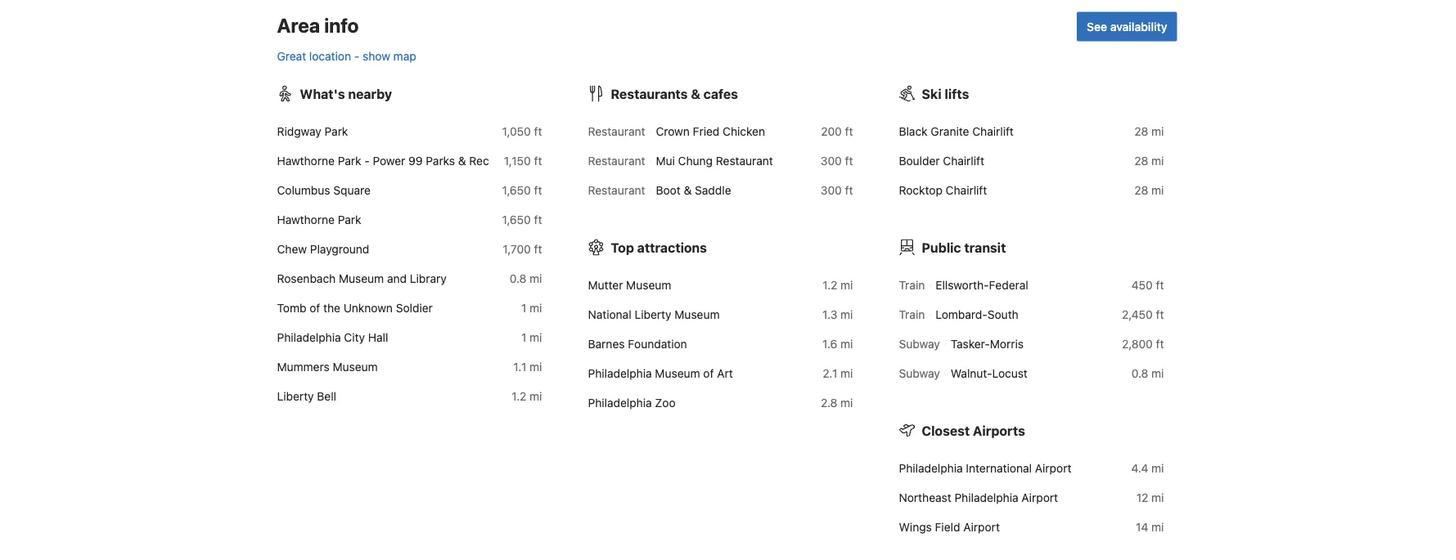 Task type: locate. For each thing, give the bounding box(es) containing it.
0 vertical spatial 300 ft
[[821, 154, 853, 167]]

park
[[325, 124, 348, 138], [338, 154, 361, 167], [338, 213, 361, 226]]

0 horizontal spatial -
[[354, 49, 360, 63]]

0.8 mi
[[510, 272, 542, 285], [1132, 367, 1164, 380]]

1.2 for bell
[[512, 390, 527, 403]]

0 vertical spatial 0.8 mi
[[510, 272, 542, 285]]

columbus square
[[277, 183, 371, 197]]

2 28 from the top
[[1135, 154, 1149, 167]]

chairlift down black granite chairlift in the right top of the page
[[943, 154, 985, 167]]

1 horizontal spatial 1.2
[[823, 278, 838, 292]]

great location - show map link
[[277, 49, 416, 63]]

library
[[410, 272, 447, 285]]

1,650 ft for columbus square
[[502, 183, 542, 197]]

1.2 mi up 1.3 mi
[[823, 278, 853, 292]]

philadelphia for philadelphia zoo
[[588, 396, 652, 410]]

14
[[1136, 520, 1149, 534]]

2 1 from the top
[[521, 331, 527, 344]]

1 300 ft from the top
[[821, 154, 853, 167]]

- left show
[[354, 49, 360, 63]]

restaurants
[[611, 86, 688, 101]]

1 horizontal spatial 0.8 mi
[[1132, 367, 1164, 380]]

1,650 down 1,150
[[502, 183, 531, 197]]

0 vertical spatial airport
[[1035, 462, 1072, 475]]

1,150
[[504, 154, 531, 167]]

1.2 for museum
[[823, 278, 838, 292]]

park for ridgway park
[[325, 124, 348, 138]]

1.1 mi
[[514, 360, 542, 374]]

1 vertical spatial 1.2 mi
[[512, 390, 542, 403]]

airports
[[973, 423, 1025, 439]]

0.8 down 2,800
[[1132, 367, 1149, 380]]

area info
[[277, 13, 359, 36]]

1 vertical spatial -
[[364, 154, 370, 167]]

0 vertical spatial 1
[[521, 301, 527, 315]]

1,650 ft down 1,150 ft
[[502, 183, 542, 197]]

0 horizontal spatial 1.2 mi
[[512, 390, 542, 403]]

0 vertical spatial &
[[691, 86, 700, 101]]

airport down northeast philadelphia airport at right bottom
[[963, 520, 1000, 534]]

2 300 from the top
[[821, 183, 842, 197]]

1 mi for tomb of the unknown soldier
[[521, 301, 542, 315]]

philadelphia city hall
[[277, 331, 388, 344]]

& right boot
[[684, 183, 692, 197]]

museum up tomb of the unknown soldier
[[339, 272, 384, 285]]

park down square
[[338, 213, 361, 226]]

great location - show map
[[277, 49, 416, 63]]

soldier
[[396, 301, 433, 315]]

2 vertical spatial chairlift
[[946, 183, 987, 197]]

99
[[408, 154, 423, 167]]

mi for philadelphia museum of art
[[841, 367, 853, 380]]

1.2 down 1.1
[[512, 390, 527, 403]]

1 vertical spatial 28
[[1135, 154, 1149, 167]]

1 up 1.1 mi
[[521, 331, 527, 344]]

mi for liberty bell
[[530, 390, 542, 403]]

lombard-south
[[936, 308, 1019, 321]]

chicken
[[723, 124, 765, 138]]

& left cafes
[[691, 86, 700, 101]]

0 horizontal spatial 1.2
[[512, 390, 527, 403]]

0 vertical spatial 300
[[821, 154, 842, 167]]

chairlift down the boulder chairlift
[[946, 183, 987, 197]]

2 vertical spatial 28
[[1135, 183, 1149, 197]]

1 28 from the top
[[1135, 124, 1149, 138]]

1 vertical spatial park
[[338, 154, 361, 167]]

hawthorne down columbus
[[277, 213, 335, 226]]

liberty down mummers
[[277, 390, 314, 403]]

1.3 mi
[[823, 308, 853, 321]]

map
[[393, 49, 416, 63]]

playground
[[310, 242, 369, 256]]

28
[[1135, 124, 1149, 138], [1135, 154, 1149, 167], [1135, 183, 1149, 197]]

2 subway from the top
[[899, 367, 940, 380]]

0 horizontal spatial 0.8
[[510, 272, 527, 285]]

1 vertical spatial subway
[[899, 367, 940, 380]]

200 ft
[[821, 124, 853, 138]]

liberty bell
[[277, 390, 336, 403]]

museum up foundation
[[675, 308, 720, 321]]

restaurant left mui on the top left
[[588, 154, 645, 167]]

1,650 ft up 1,700 ft at the top of the page
[[502, 213, 542, 226]]

rec
[[469, 154, 489, 167]]

federal
[[989, 278, 1029, 292]]

field
[[935, 520, 960, 534]]

park up square
[[338, 154, 361, 167]]

what's nearby
[[300, 86, 392, 101]]

airport
[[1035, 462, 1072, 475], [1022, 491, 1058, 505], [963, 520, 1000, 534]]

unknown
[[344, 301, 393, 315]]

restaurant down "chicken"
[[716, 154, 773, 167]]

mi for rocktop chairlift
[[1152, 183, 1164, 197]]

0.8
[[510, 272, 527, 285], [1132, 367, 1149, 380]]

300 ft for boot & saddle
[[821, 183, 853, 197]]

1 vertical spatial hawthorne
[[277, 213, 335, 226]]

museum for mummers museum
[[333, 360, 378, 374]]

mi for philadelphia city hall
[[530, 331, 542, 344]]

0 vertical spatial 0.8
[[510, 272, 527, 285]]

0 vertical spatial -
[[354, 49, 360, 63]]

1 vertical spatial chairlift
[[943, 154, 985, 167]]

locust
[[992, 367, 1028, 380]]

what's
[[300, 86, 345, 101]]

1 train from the top
[[899, 278, 925, 292]]

1
[[521, 301, 527, 315], [521, 331, 527, 344]]

0 vertical spatial hawthorne
[[277, 154, 335, 167]]

morris
[[990, 337, 1024, 351]]

1,650 ft
[[502, 183, 542, 197], [502, 213, 542, 226]]

mi for tomb of the unknown soldier
[[530, 301, 542, 315]]

1 28 mi from the top
[[1135, 124, 1164, 138]]

- left power
[[364, 154, 370, 167]]

0 vertical spatial 1,650 ft
[[502, 183, 542, 197]]

1 vertical spatial train
[[899, 308, 925, 321]]

1 300 from the top
[[821, 154, 842, 167]]

chairlift right granite
[[973, 124, 1014, 138]]

tomb of the unknown soldier
[[277, 301, 433, 315]]

philadelphia left zoo
[[588, 396, 652, 410]]

1 1,650 ft from the top
[[502, 183, 542, 197]]

tasker-morris
[[951, 337, 1024, 351]]

0 vertical spatial liberty
[[635, 308, 672, 321]]

show
[[363, 49, 390, 63]]

nearby
[[348, 86, 392, 101]]

philadelphia
[[277, 331, 341, 344], [588, 367, 652, 380], [588, 396, 652, 410], [899, 462, 963, 475], [955, 491, 1019, 505]]

1 hawthorne from the top
[[277, 154, 335, 167]]

restaurant left boot
[[588, 183, 645, 197]]

2 300 ft from the top
[[821, 183, 853, 197]]

transit
[[964, 240, 1006, 255]]

hawthorne
[[277, 154, 335, 167], [277, 213, 335, 226]]

0 vertical spatial park
[[325, 124, 348, 138]]

1 vertical spatial airport
[[1022, 491, 1058, 505]]

philadelphia for philadelphia museum of art
[[588, 367, 652, 380]]

1 vertical spatial 1,650 ft
[[502, 213, 542, 226]]

foundation
[[628, 337, 687, 351]]

mi
[[1152, 124, 1164, 138], [1152, 154, 1164, 167], [1152, 183, 1164, 197], [530, 272, 542, 285], [841, 278, 853, 292], [530, 301, 542, 315], [841, 308, 853, 321], [530, 331, 542, 344], [841, 337, 853, 351], [530, 360, 542, 374], [841, 367, 853, 380], [1152, 367, 1164, 380], [530, 390, 542, 403], [841, 396, 853, 410], [1152, 462, 1164, 475], [1152, 491, 1164, 505], [1152, 520, 1164, 534]]

museum up national liberty museum
[[626, 278, 671, 292]]

- for power
[[364, 154, 370, 167]]

of left the
[[310, 301, 320, 315]]

of left art
[[703, 367, 714, 380]]

3 28 mi from the top
[[1135, 183, 1164, 197]]

ellsworth-federal
[[936, 278, 1029, 292]]

northeast
[[899, 491, 952, 505]]

philadelphia for philadelphia city hall
[[277, 331, 341, 344]]

rosenbach museum and library
[[277, 272, 447, 285]]

1,650 for square
[[502, 183, 531, 197]]

museum for mutter museum
[[626, 278, 671, 292]]

28 mi for black granite chairlift
[[1135, 124, 1164, 138]]

1 down 1,700 ft at the top of the page
[[521, 301, 527, 315]]

0 horizontal spatial 0.8 mi
[[510, 272, 542, 285]]

2 vertical spatial airport
[[963, 520, 1000, 534]]

liberty up foundation
[[635, 308, 672, 321]]

public transit
[[922, 240, 1006, 255]]

1 vertical spatial liberty
[[277, 390, 314, 403]]

airport for northeast philadelphia airport
[[1022, 491, 1058, 505]]

1 horizontal spatial 1.2 mi
[[823, 278, 853, 292]]

1 subway from the top
[[899, 337, 940, 351]]

2 vertical spatial &
[[684, 183, 692, 197]]

mi for barnes foundation
[[841, 337, 853, 351]]

park for hawthorne park - power 99 parks & rec
[[338, 154, 361, 167]]

& left rec
[[458, 154, 466, 167]]

0.8 mi down 2,800 ft
[[1132, 367, 1164, 380]]

1,650 up 1,700
[[502, 213, 531, 226]]

1.6
[[823, 337, 838, 351]]

0.8 mi down 1,700 ft at the top of the page
[[510, 272, 542, 285]]

1.2 mi
[[823, 278, 853, 292], [512, 390, 542, 403]]

0 vertical spatial 1,650
[[502, 183, 531, 197]]

ft
[[534, 124, 542, 138], [845, 124, 853, 138], [534, 154, 542, 167], [845, 154, 853, 167], [534, 183, 542, 197], [845, 183, 853, 197], [534, 213, 542, 226], [534, 242, 542, 256], [1156, 278, 1164, 292], [1156, 308, 1164, 321], [1156, 337, 1164, 351]]

1 vertical spatial 300 ft
[[821, 183, 853, 197]]

1,650 for park
[[502, 213, 531, 226]]

hawthorne for hawthorne park - power 99 parks & rec
[[277, 154, 335, 167]]

0 vertical spatial 1 mi
[[521, 301, 542, 315]]

1,050
[[502, 124, 531, 138]]

2,450
[[1122, 308, 1153, 321]]

of
[[310, 301, 320, 315], [703, 367, 714, 380]]

ridgway park
[[277, 124, 348, 138]]

philadelphia zoo
[[588, 396, 676, 410]]

1 horizontal spatial of
[[703, 367, 714, 380]]

mutter
[[588, 278, 623, 292]]

1 1,650 from the top
[[502, 183, 531, 197]]

museum up zoo
[[655, 367, 700, 380]]

lombard-
[[936, 308, 988, 321]]

mi for philadelphia international airport
[[1152, 462, 1164, 475]]

0 vertical spatial 1.2 mi
[[823, 278, 853, 292]]

1 vertical spatial 1 mi
[[521, 331, 542, 344]]

1 horizontal spatial -
[[364, 154, 370, 167]]

14 mi
[[1136, 520, 1164, 534]]

0 vertical spatial subway
[[899, 337, 940, 351]]

mummers
[[277, 360, 330, 374]]

2 28 mi from the top
[[1135, 154, 1164, 167]]

tomb
[[277, 301, 306, 315]]

hawthorne for hawthorne park
[[277, 213, 335, 226]]

crown fried chicken
[[656, 124, 765, 138]]

0 vertical spatial 28
[[1135, 124, 1149, 138]]

1 mi
[[521, 301, 542, 315], [521, 331, 542, 344]]

subway left walnut-
[[899, 367, 940, 380]]

300 ft for mui chung restaurant
[[821, 154, 853, 167]]

airport right "international"
[[1035, 462, 1072, 475]]

hawthorne up columbus
[[277, 154, 335, 167]]

museum down city
[[333, 360, 378, 374]]

28 mi
[[1135, 124, 1164, 138], [1135, 154, 1164, 167], [1135, 183, 1164, 197]]

0 vertical spatial 1.2
[[823, 278, 838, 292]]

philadelphia up northeast at the bottom right of the page
[[899, 462, 963, 475]]

park right ridgway
[[325, 124, 348, 138]]

philadelphia up mummers
[[277, 331, 341, 344]]

2 vertical spatial 28 mi
[[1135, 183, 1164, 197]]

hall
[[368, 331, 388, 344]]

1 vertical spatial 1,650
[[502, 213, 531, 226]]

28 mi for rocktop chairlift
[[1135, 183, 1164, 197]]

300
[[821, 154, 842, 167], [821, 183, 842, 197]]

1 vertical spatial 1
[[521, 331, 527, 344]]

rocktop chairlift
[[899, 183, 987, 197]]

1 horizontal spatial 0.8
[[1132, 367, 1149, 380]]

train left 'lombard-'
[[899, 308, 925, 321]]

2 train from the top
[[899, 308, 925, 321]]

philadelphia for philadelphia international airport
[[899, 462, 963, 475]]

1,650
[[502, 183, 531, 197], [502, 213, 531, 226]]

4.4
[[1131, 462, 1149, 475]]

0 vertical spatial of
[[310, 301, 320, 315]]

1 vertical spatial of
[[703, 367, 714, 380]]

2 1 mi from the top
[[521, 331, 542, 344]]

28 for black granite chairlift
[[1135, 124, 1149, 138]]

2 hawthorne from the top
[[277, 213, 335, 226]]

international
[[966, 462, 1032, 475]]

philadelphia up "philadelphia zoo"
[[588, 367, 652, 380]]

subway left tasker-
[[899, 337, 940, 351]]

2 1,650 from the top
[[502, 213, 531, 226]]

1 vertical spatial 28 mi
[[1135, 154, 1164, 167]]

2 vertical spatial park
[[338, 213, 361, 226]]

train down public
[[899, 278, 925, 292]]

1 1 mi from the top
[[521, 301, 542, 315]]

1.2 mi down 1.1 mi
[[512, 390, 542, 403]]

2 1,650 ft from the top
[[502, 213, 542, 226]]

subway
[[899, 337, 940, 351], [899, 367, 940, 380]]

boulder chairlift
[[899, 154, 985, 167]]

1 vertical spatial 300
[[821, 183, 842, 197]]

0 vertical spatial 28 mi
[[1135, 124, 1164, 138]]

restaurant down the restaurants
[[588, 124, 645, 138]]

0.8 down 1,700
[[510, 272, 527, 285]]

ellsworth-
[[936, 278, 989, 292]]

0 vertical spatial train
[[899, 278, 925, 292]]

3 28 from the top
[[1135, 183, 1149, 197]]

hawthorne park
[[277, 213, 361, 226]]

1.2 up '1.3'
[[823, 278, 838, 292]]

mi for black granite chairlift
[[1152, 124, 1164, 138]]

public
[[922, 240, 961, 255]]

1 vertical spatial 1.2
[[512, 390, 527, 403]]

airport down "international"
[[1022, 491, 1058, 505]]

1 1 from the top
[[521, 301, 527, 315]]

closest airports
[[922, 423, 1025, 439]]



Task type: describe. For each thing, give the bounding box(es) containing it.
south
[[988, 308, 1019, 321]]

philadelphia down philadelphia international airport
[[955, 491, 1019, 505]]

mi for national liberty museum
[[841, 308, 853, 321]]

28 mi for boulder chairlift
[[1135, 154, 1164, 167]]

0 horizontal spatial liberty
[[277, 390, 314, 403]]

location
[[309, 49, 351, 63]]

4.4 mi
[[1131, 462, 1164, 475]]

black granite chairlift
[[899, 124, 1014, 138]]

wings field airport
[[899, 520, 1000, 534]]

top attractions
[[611, 240, 707, 255]]

1,050 ft
[[502, 124, 542, 138]]

chew playground
[[277, 242, 369, 256]]

1.1
[[514, 360, 527, 374]]

chairlift for rocktop chairlift
[[946, 183, 987, 197]]

power
[[373, 154, 405, 167]]

boulder
[[899, 154, 940, 167]]

bell
[[317, 390, 336, 403]]

info
[[324, 13, 359, 36]]

1 vertical spatial 0.8
[[1132, 367, 1149, 380]]

barnes foundation
[[588, 337, 687, 351]]

0 horizontal spatial of
[[310, 301, 320, 315]]

city
[[344, 331, 365, 344]]

2,450 ft
[[1122, 308, 1164, 321]]

1 for tomb of the unknown soldier
[[521, 301, 527, 315]]

mi for mummers museum
[[530, 360, 542, 374]]

black
[[899, 124, 928, 138]]

restaurant for crown fried chicken
[[588, 124, 645, 138]]

boot & saddle
[[656, 183, 731, 197]]

1.2 mi for mutter museum
[[823, 278, 853, 292]]

restaurant for mui chung restaurant
[[588, 154, 645, 167]]

rosenbach
[[277, 272, 336, 285]]

area
[[277, 13, 320, 36]]

chung
[[678, 154, 713, 167]]

lifts
[[945, 86, 969, 101]]

boot
[[656, 183, 681, 197]]

national
[[588, 308, 632, 321]]

mui chung restaurant
[[656, 154, 773, 167]]

zoo
[[655, 396, 676, 410]]

mi for northeast philadelphia airport
[[1152, 491, 1164, 505]]

availability
[[1110, 20, 1167, 33]]

restaurant for boot & saddle
[[588, 183, 645, 197]]

subway for walnut-locust
[[899, 367, 940, 380]]

columbus
[[277, 183, 330, 197]]

1.2 mi for liberty bell
[[512, 390, 542, 403]]

mi for mutter museum
[[841, 278, 853, 292]]

tasker-
[[951, 337, 990, 351]]

1 vertical spatial 0.8 mi
[[1132, 367, 1164, 380]]

subway for tasker-morris
[[899, 337, 940, 351]]

2,800
[[1122, 337, 1153, 351]]

1 for philadelphia city hall
[[521, 331, 527, 344]]

mi for philadelphia zoo
[[841, 396, 853, 410]]

ski
[[922, 86, 942, 101]]

1,150 ft
[[504, 154, 542, 167]]

mi for wings field airport
[[1152, 520, 1164, 534]]

300 for restaurant
[[821, 154, 842, 167]]

airport for wings field airport
[[963, 520, 1000, 534]]

chairlift for boulder chairlift
[[943, 154, 985, 167]]

parks
[[426, 154, 455, 167]]

saddle
[[695, 183, 731, 197]]

philadelphia museum of art
[[588, 367, 733, 380]]

2.8
[[821, 396, 838, 410]]

closest
[[922, 423, 970, 439]]

walnut-
[[951, 367, 992, 380]]

12
[[1137, 491, 1149, 505]]

train for ellsworth-federal
[[899, 278, 925, 292]]

attractions
[[637, 240, 707, 255]]

28 for boulder chairlift
[[1135, 154, 1149, 167]]

cafes
[[704, 86, 738, 101]]

450
[[1132, 278, 1153, 292]]

crown
[[656, 124, 690, 138]]

philadelphia international airport
[[899, 462, 1072, 475]]

1 vertical spatial &
[[458, 154, 466, 167]]

top
[[611, 240, 634, 255]]

national liberty museum
[[588, 308, 720, 321]]

great
[[277, 49, 306, 63]]

museum for philadelphia museum of art
[[655, 367, 700, 380]]

park for hawthorne park
[[338, 213, 361, 226]]

& for restaurants
[[691, 86, 700, 101]]

1,650 ft for hawthorne park
[[502, 213, 542, 226]]

restaurants & cafes
[[611, 86, 738, 101]]

airport for philadelphia international airport
[[1035, 462, 1072, 475]]

train for lombard-south
[[899, 308, 925, 321]]

ridgway
[[277, 124, 322, 138]]

& for boot
[[684, 183, 692, 197]]

museum for rosenbach museum and library
[[339, 272, 384, 285]]

mi for boulder chairlift
[[1152, 154, 1164, 167]]

fried
[[693, 124, 720, 138]]

1.6 mi
[[823, 337, 853, 351]]

mui
[[656, 154, 675, 167]]

rocktop
[[899, 183, 943, 197]]

1 mi for philadelphia city hall
[[521, 331, 542, 344]]

mi for rosenbach museum and library
[[530, 272, 542, 285]]

mummers museum
[[277, 360, 378, 374]]

2,800 ft
[[1122, 337, 1164, 351]]

300 for saddle
[[821, 183, 842, 197]]

200
[[821, 124, 842, 138]]

1 horizontal spatial liberty
[[635, 308, 672, 321]]

hawthorne park - power 99 parks & rec
[[277, 154, 489, 167]]

wings
[[899, 520, 932, 534]]

12 mi
[[1137, 491, 1164, 505]]

1,700 ft
[[503, 242, 542, 256]]

28 for rocktop chairlift
[[1135, 183, 1149, 197]]

0 vertical spatial chairlift
[[973, 124, 1014, 138]]

square
[[333, 183, 371, 197]]

- for show
[[354, 49, 360, 63]]

granite
[[931, 124, 969, 138]]

2.8 mi
[[821, 396, 853, 410]]



Task type: vqa. For each thing, say whether or not it's contained in the screenshot.


